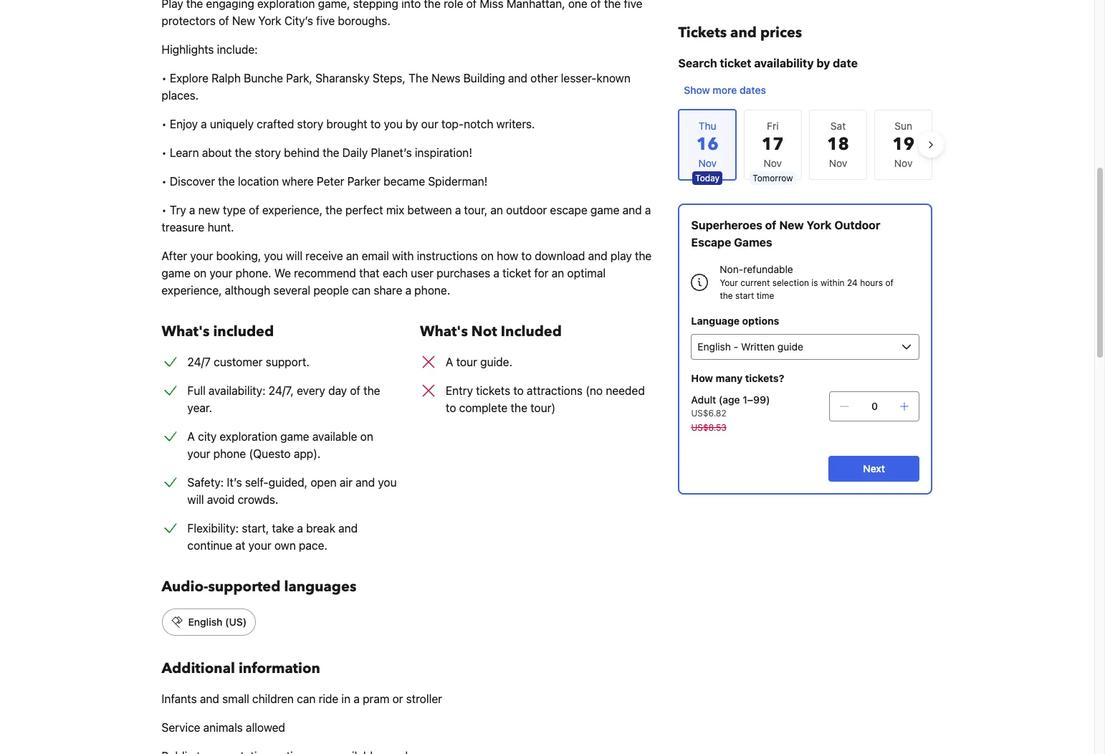 Task type: describe. For each thing, give the bounding box(es) containing it.
additional
[[162, 659, 235, 678]]

play
[[611, 250, 632, 262]]

or
[[393, 693, 403, 705]]

(questo
[[249, 447, 291, 460]]

game inside a city exploration game available on your phone (questo app).
[[280, 430, 309, 443]]

avoid
[[207, 493, 235, 506]]

0 horizontal spatial on
[[194, 267, 207, 280]]

play the engaging exploration game, stepping into the role of miss manhattan, one of the five protectors of new york city's five boroughs.
[[162, 0, 643, 27]]

what's not included
[[420, 322, 562, 341]]

the right into
[[424, 0, 441, 10]]

full availability: 24/7, every day of the year.
[[187, 384, 380, 414]]

and inside "• explore ralph bunche park, sharansky steps, the news building and other lesser-known places."
[[508, 72, 528, 85]]

24/7 customer support.
[[187, 356, 310, 369]]

not
[[472, 322, 497, 341]]

the right about
[[235, 146, 252, 159]]

explore
[[170, 72, 209, 85]]

1 horizontal spatial story
[[297, 118, 324, 130]]

a for a city exploration game available on your phone (questo app).
[[187, 430, 195, 443]]

2 vertical spatial an
[[552, 267, 564, 280]]

fri
[[767, 120, 779, 132]]

every
[[297, 384, 325, 397]]

0 horizontal spatial can
[[297, 693, 316, 705]]

fri 17 nov tomorrow
[[753, 120, 793, 184]]

• enjoy a uniquely crafted story brought to you by our top-notch writers.
[[162, 118, 535, 130]]

crowds.
[[238, 493, 278, 506]]

ride
[[319, 693, 339, 705]]

take
[[272, 522, 294, 535]]

bunche
[[244, 72, 283, 85]]

availability:
[[209, 384, 266, 397]]

lesser-
[[561, 72, 597, 85]]

game,
[[318, 0, 350, 10]]

us$8.53
[[691, 422, 727, 433]]

to inside after your booking, you will receive an email with instructions on how to download and play the game on your phone. we recommend that each user purchases a ticket for an optimal experience, although several people can share a phone.
[[522, 250, 532, 262]]

1 vertical spatial phone.
[[415, 284, 450, 297]]

attractions
[[527, 384, 583, 397]]

full
[[187, 384, 206, 397]]

infants
[[162, 693, 197, 705]]

in
[[342, 693, 351, 705]]

parker
[[347, 175, 381, 188]]

• for • discover the location where peter parker became spiderman!
[[162, 175, 167, 188]]

24
[[847, 277, 858, 288]]

supported
[[208, 577, 281, 597]]

email
[[362, 250, 389, 262]]

sun
[[895, 120, 913, 132]]

new inside superheroes of new york outdoor escape games
[[780, 219, 804, 232]]

the inside entry tickets to attractions (no needed to complete the tour)
[[511, 401, 528, 414]]

of right one
[[591, 0, 601, 10]]

pace.
[[299, 539, 328, 552]]

next button
[[829, 456, 920, 482]]

break
[[306, 522, 335, 535]]

the right one
[[604, 0, 621, 10]]

exploration inside a city exploration game available on your phone (questo app).
[[220, 430, 277, 443]]

experience, inside • try a new type of experience, the perfect mix between a tour, an outdoor escape game and a treasure hunt.
[[262, 204, 323, 217]]

sharansky
[[316, 72, 370, 85]]

the inside after your booking, you will receive an email with instructions on how to download and play the game on your phone. we recommend that each user purchases a ticket for an optimal experience, although several people can share a phone.
[[635, 250, 652, 262]]

known
[[597, 72, 631, 85]]

phone
[[213, 447, 246, 460]]

the inside non-refundable your current selection is within 24 hours of the start time
[[720, 290, 733, 301]]

2 horizontal spatial on
[[481, 250, 494, 262]]

• for • try a new type of experience, the perfect mix between a tour, an outdoor escape game and a treasure hunt.
[[162, 204, 167, 217]]

• explore ralph bunche park, sharansky steps, the news building and other lesser-known places.
[[162, 72, 631, 102]]

your down 'booking,'
[[210, 267, 233, 280]]

entry
[[446, 384, 473, 397]]

superheroes
[[691, 219, 763, 232]]

other
[[531, 72, 558, 85]]

you inside safety: it's self-guided, open air and you will avoid crowds.
[[378, 476, 397, 489]]

search ticket availability by date
[[679, 57, 858, 70]]

search
[[679, 57, 717, 70]]

miss
[[480, 0, 504, 10]]

of inside non-refundable your current selection is within 24 hours of the start time
[[886, 277, 894, 288]]

superheroes of new york outdoor escape games
[[691, 219, 881, 249]]

that
[[359, 267, 380, 280]]

tour
[[456, 356, 477, 369]]

language
[[691, 315, 740, 327]]

behind
[[284, 146, 320, 159]]

york inside superheroes of new york outdoor escape games
[[807, 219, 832, 232]]

what's for what's included
[[162, 322, 210, 341]]

infants and small children can ride in a pram or stroller
[[162, 693, 442, 705]]

english
[[188, 616, 223, 628]]

show
[[684, 84, 710, 96]]

0 vertical spatial phone.
[[236, 267, 271, 280]]

customer
[[214, 356, 263, 369]]

how
[[691, 372, 713, 384]]

after your booking, you will receive an email with instructions on how to download and play the game on your phone. we recommend that each user purchases a ticket for an optimal experience, although several people can share a phone.
[[162, 250, 652, 297]]

0 horizontal spatial by
[[406, 118, 418, 130]]

ticket inside after your booking, you will receive an email with instructions on how to download and play the game on your phone. we recommend that each user purchases a ticket for an optimal experience, although several people can share a phone.
[[503, 267, 531, 280]]

although
[[225, 284, 271, 297]]

the up the protectors
[[186, 0, 203, 10]]

flexibility: start, take a break and continue at your own pace.
[[187, 522, 358, 552]]

entry tickets to attractions (no needed to complete the tour)
[[446, 384, 645, 414]]

nov for 19
[[895, 157, 913, 169]]

sun 19 nov
[[893, 120, 915, 169]]

of inside full availability: 24/7, every day of the year.
[[350, 384, 361, 397]]

to right tickets
[[514, 384, 524, 397]]

own
[[275, 539, 296, 552]]

0 vertical spatial you
[[384, 118, 403, 130]]

• try a new type of experience, the perfect mix between a tour, an outdoor escape game and a treasure hunt.
[[162, 204, 651, 234]]

continue
[[187, 539, 233, 552]]

tickets
[[476, 384, 511, 397]]

many
[[716, 372, 743, 384]]

tour,
[[464, 204, 488, 217]]

audio-
[[162, 577, 208, 597]]

mix
[[386, 204, 404, 217]]

treasure
[[162, 221, 205, 234]]

safety:
[[187, 476, 224, 489]]

city's
[[285, 14, 313, 27]]

0 horizontal spatial five
[[316, 14, 335, 27]]

available
[[312, 430, 357, 443]]

adult
[[691, 394, 716, 406]]

ralph
[[212, 72, 241, 85]]

and inside safety: it's self-guided, open air and you will avoid crowds.
[[356, 476, 375, 489]]

1 horizontal spatial five
[[624, 0, 643, 10]]

current
[[741, 277, 770, 288]]

stroller
[[406, 693, 442, 705]]

of inside • try a new type of experience, the perfect mix between a tour, an outdoor escape game and a treasure hunt.
[[249, 204, 259, 217]]

each
[[383, 267, 408, 280]]

nov for 17
[[764, 157, 782, 169]]

our
[[421, 118, 439, 130]]

(no
[[586, 384, 603, 397]]

on inside a city exploration game available on your phone (questo app).
[[360, 430, 373, 443]]

recommend
[[294, 267, 356, 280]]

the up type at the left of page
[[218, 175, 235, 188]]

several
[[274, 284, 311, 297]]

of right role
[[466, 0, 477, 10]]

top-
[[442, 118, 464, 130]]

to right brought
[[371, 118, 381, 130]]

(age
[[719, 394, 740, 406]]

uniquely
[[210, 118, 254, 130]]



Task type: vqa. For each thing, say whether or not it's contained in the screenshot.
the top an
yes



Task type: locate. For each thing, give the bounding box(es) containing it.
of right day
[[350, 384, 361, 397]]

0 horizontal spatial a
[[187, 430, 195, 443]]

and inside after your booking, you will receive an email with instructions on how to download and play the game on your phone. we recommend that each user purchases a ticket for an optimal experience, although several people can share a phone.
[[588, 250, 608, 262]]

of
[[466, 0, 477, 10], [591, 0, 601, 10], [219, 14, 229, 27], [249, 204, 259, 217], [765, 219, 777, 232], [886, 277, 894, 288], [350, 384, 361, 397]]

region containing 17
[[667, 103, 945, 186]]

you inside after your booking, you will receive an email with instructions on how to download and play the game on your phone. we recommend that each user purchases a ticket for an optimal experience, although several people can share a phone.
[[264, 250, 283, 262]]

within
[[821, 277, 845, 288]]

the
[[409, 72, 429, 85]]

1 horizontal spatial an
[[491, 204, 503, 217]]

year.
[[187, 401, 212, 414]]

a
[[446, 356, 453, 369], [187, 430, 195, 443]]

the down your on the right top
[[720, 290, 733, 301]]

new up the refundable
[[780, 219, 804, 232]]

• for • learn about the story behind the daily planet's inspiration!
[[162, 146, 167, 159]]

1 nov from the left
[[764, 157, 782, 169]]

and right break
[[338, 522, 358, 535]]

2 horizontal spatial an
[[552, 267, 564, 280]]

and up optimal
[[588, 250, 608, 262]]

0 vertical spatial exploration
[[257, 0, 315, 10]]

games
[[734, 236, 773, 249]]

1 vertical spatial on
[[194, 267, 207, 280]]

how
[[497, 250, 519, 262]]

news
[[432, 72, 461, 85]]

• inside "• explore ralph bunche park, sharansky steps, the news building and other lesser-known places."
[[162, 72, 167, 85]]

• learn about the story behind the daily planet's inspiration!
[[162, 146, 472, 159]]

nov down 19
[[895, 157, 913, 169]]

escape
[[691, 236, 732, 249]]

1 vertical spatial by
[[406, 118, 418, 130]]

the left daily
[[323, 146, 339, 159]]

0 vertical spatial can
[[352, 284, 371, 297]]

story up • learn about the story behind the daily planet's inspiration!
[[297, 118, 324, 130]]

day
[[328, 384, 347, 397]]

the right day
[[364, 384, 380, 397]]

1 vertical spatial new
[[780, 219, 804, 232]]

nov inside the fri 17 nov tomorrow
[[764, 157, 782, 169]]

• for • explore ralph bunche park, sharansky steps, the news building and other lesser-known places.
[[162, 72, 167, 85]]

a left city
[[187, 430, 195, 443]]

us$6.82
[[691, 408, 727, 419]]

17
[[762, 133, 784, 156]]

game
[[591, 204, 620, 217], [162, 267, 191, 280], [280, 430, 309, 443]]

a city exploration game available on your phone (questo app).
[[187, 430, 373, 460]]

2 horizontal spatial nov
[[895, 157, 913, 169]]

tour)
[[531, 401, 556, 414]]

included
[[501, 322, 562, 341]]

0 horizontal spatial york
[[258, 14, 282, 27]]

places.
[[162, 89, 199, 102]]

guide.
[[480, 356, 513, 369]]

0 vertical spatial game
[[591, 204, 620, 217]]

new down engaging
[[232, 14, 255, 27]]

to right how
[[522, 250, 532, 262]]

new
[[198, 204, 220, 217]]

3 nov from the left
[[895, 157, 913, 169]]

1 horizontal spatial will
[[286, 250, 303, 262]]

an left email
[[346, 250, 359, 262]]

on down "treasure"
[[194, 267, 207, 280]]

start,
[[242, 522, 269, 535]]

an right tour,
[[491, 204, 503, 217]]

0 horizontal spatial new
[[232, 14, 255, 27]]

0 vertical spatial york
[[258, 14, 282, 27]]

1 horizontal spatial a
[[446, 356, 453, 369]]

1 horizontal spatial game
[[280, 430, 309, 443]]

of down engaging
[[219, 14, 229, 27]]

inspiration!
[[415, 146, 472, 159]]

app).
[[294, 447, 321, 460]]

a left tour
[[446, 356, 453, 369]]

we
[[274, 267, 291, 280]]

open
[[311, 476, 337, 489]]

your down city
[[187, 447, 210, 460]]

and inside flexibility: start, take a break and continue at your own pace.
[[338, 522, 358, 535]]

1 horizontal spatial what's
[[420, 322, 468, 341]]

1 horizontal spatial can
[[352, 284, 371, 297]]

1 vertical spatial story
[[255, 146, 281, 159]]

your down "start,"
[[249, 539, 272, 552]]

the inside full availability: 24/7, every day of the year.
[[364, 384, 380, 397]]

start
[[736, 290, 754, 301]]

experience, down 'where'
[[262, 204, 323, 217]]

1 horizontal spatial york
[[807, 219, 832, 232]]

what's
[[162, 322, 210, 341], [420, 322, 468, 341]]

1 vertical spatial exploration
[[220, 430, 277, 443]]

your inside a city exploration game available on your phone (questo app).
[[187, 447, 210, 460]]

with
[[392, 250, 414, 262]]

1 vertical spatial will
[[187, 493, 204, 506]]

can inside after your booking, you will receive an email with instructions on how to download and play the game on your phone. we recommend that each user purchases a ticket for an optimal experience, although several people can share a phone.
[[352, 284, 371, 297]]

sat
[[831, 120, 846, 132]]

an inside • try a new type of experience, the perfect mix between a tour, an outdoor escape game and a treasure hunt.
[[491, 204, 503, 217]]

receive
[[306, 250, 343, 262]]

support.
[[266, 356, 310, 369]]

• left try on the top left of page
[[162, 204, 167, 217]]

york
[[258, 14, 282, 27], [807, 219, 832, 232]]

phone. up the although
[[236, 267, 271, 280]]

additional information
[[162, 659, 320, 678]]

selection
[[773, 277, 809, 288]]

will inside after your booking, you will receive an email with instructions on how to download and play the game on your phone. we recommend that each user purchases a ticket for an optimal experience, although several people can share a phone.
[[286, 250, 303, 262]]

can
[[352, 284, 371, 297], [297, 693, 316, 705]]

by left our
[[406, 118, 418, 130]]

phone.
[[236, 267, 271, 280], [415, 284, 450, 297]]

and right air
[[356, 476, 375, 489]]

• for • enjoy a uniquely crafted story brought to you by our top-notch writers.
[[162, 118, 167, 130]]

of inside superheroes of new york outdoor escape games
[[765, 219, 777, 232]]

nov inside sun 19 nov
[[895, 157, 913, 169]]

game up app).
[[280, 430, 309, 443]]

the down the peter at the top left of page
[[326, 204, 342, 217]]

1 vertical spatial experience,
[[162, 284, 222, 297]]

• discover the location where peter parker became spiderman!
[[162, 175, 488, 188]]

1 • from the top
[[162, 72, 167, 85]]

• left enjoy
[[162, 118, 167, 130]]

1 horizontal spatial experience,
[[262, 204, 323, 217]]

on
[[481, 250, 494, 262], [194, 267, 207, 280], [360, 430, 373, 443]]

dates
[[740, 84, 766, 96]]

and up the "play"
[[623, 204, 642, 217]]

became
[[384, 175, 425, 188]]

nov inside sat 18 nov
[[829, 157, 848, 169]]

highlights include:
[[162, 43, 258, 56]]

1 horizontal spatial new
[[780, 219, 804, 232]]

0 vertical spatial an
[[491, 204, 503, 217]]

24/7
[[187, 356, 211, 369]]

nov up tomorrow
[[764, 157, 782, 169]]

show more dates
[[684, 84, 766, 96]]

0 vertical spatial ticket
[[720, 57, 752, 70]]

0 horizontal spatial an
[[346, 250, 359, 262]]

0 horizontal spatial nov
[[764, 157, 782, 169]]

0 vertical spatial will
[[286, 250, 303, 262]]

1 vertical spatial you
[[264, 250, 283, 262]]

you up we
[[264, 250, 283, 262]]

animals
[[203, 721, 243, 734]]

nov for 18
[[829, 157, 848, 169]]

1 vertical spatial game
[[162, 267, 191, 280]]

1 horizontal spatial by
[[817, 57, 830, 70]]

share
[[374, 284, 402, 297]]

learn
[[170, 146, 199, 159]]

• inside • try a new type of experience, the perfect mix between a tour, an outdoor escape game and a treasure hunt.
[[162, 204, 167, 217]]

will down safety:
[[187, 493, 204, 506]]

ticket up show more dates
[[720, 57, 752, 70]]

experience, down after
[[162, 284, 222, 297]]

0 horizontal spatial experience,
[[162, 284, 222, 297]]

the left tour)
[[511, 401, 528, 414]]

you up planet's
[[384, 118, 403, 130]]

self-
[[245, 476, 269, 489]]

game inside after your booking, you will receive an email with instructions on how to download and play the game on your phone. we recommend that each user purchases a ticket for an optimal experience, although several people can share a phone.
[[162, 267, 191, 280]]

1 vertical spatial a
[[187, 430, 195, 443]]

new inside the play the engaging exploration game, stepping into the role of miss manhattan, one of the five protectors of new york city's five boroughs.
[[232, 14, 255, 27]]

tickets?
[[745, 372, 785, 384]]

the inside • try a new type of experience, the perfect mix between a tour, an outdoor escape game and a treasure hunt.
[[326, 204, 342, 217]]

nov down 18
[[829, 157, 848, 169]]

play
[[162, 0, 183, 10]]

what's included
[[162, 322, 274, 341]]

a inside flexibility: start, take a break and continue at your own pace.
[[297, 522, 303, 535]]

park,
[[286, 72, 313, 85]]

non-refundable your current selection is within 24 hours of the start time
[[720, 263, 894, 301]]

five down game,
[[316, 14, 335, 27]]

2 nov from the left
[[829, 157, 848, 169]]

flexibility:
[[187, 522, 239, 535]]

0 horizontal spatial what's
[[162, 322, 210, 341]]

2 vertical spatial game
[[280, 430, 309, 443]]

2 horizontal spatial game
[[591, 204, 620, 217]]

type
[[223, 204, 246, 217]]

2 vertical spatial on
[[360, 430, 373, 443]]

0 horizontal spatial phone.
[[236, 267, 271, 280]]

2 what's from the left
[[420, 322, 468, 341]]

0 horizontal spatial will
[[187, 493, 204, 506]]

will inside safety: it's self-guided, open air and you will avoid crowds.
[[187, 493, 204, 506]]

phone. down user
[[415, 284, 450, 297]]

to down entry
[[446, 401, 456, 414]]

• left discover
[[162, 175, 167, 188]]

nov
[[764, 157, 782, 169], [829, 157, 848, 169], [895, 157, 913, 169]]

children
[[252, 693, 294, 705]]

0 horizontal spatial game
[[162, 267, 191, 280]]

5 • from the top
[[162, 204, 167, 217]]

daily
[[342, 146, 368, 159]]

2 • from the top
[[162, 118, 167, 130]]

enjoy
[[170, 118, 198, 130]]

0 vertical spatial by
[[817, 57, 830, 70]]

exploration up city's
[[257, 0, 315, 10]]

1 vertical spatial can
[[297, 693, 316, 705]]

and left small
[[200, 693, 219, 705]]

0 vertical spatial a
[[446, 356, 453, 369]]

and left prices
[[731, 23, 757, 42]]

five right one
[[624, 0, 643, 10]]

a for a tour guide.
[[446, 356, 453, 369]]

by left date
[[817, 57, 830, 70]]

1 vertical spatial york
[[807, 219, 832, 232]]

•
[[162, 72, 167, 85], [162, 118, 167, 130], [162, 146, 167, 159], [162, 175, 167, 188], [162, 204, 167, 217]]

your right after
[[190, 250, 213, 262]]

spiderman!
[[428, 175, 488, 188]]

2 vertical spatial you
[[378, 476, 397, 489]]

story
[[297, 118, 324, 130], [255, 146, 281, 159]]

what's for what's not included
[[420, 322, 468, 341]]

exploration inside the play the engaging exploration game, stepping into the role of miss manhattan, one of the five protectors of new york city's five boroughs.
[[257, 0, 315, 10]]

and inside • try a new type of experience, the perfect mix between a tour, an outdoor escape game and a treasure hunt.
[[623, 204, 642, 217]]

one
[[568, 0, 588, 10]]

region
[[667, 103, 945, 186]]

0 vertical spatial experience,
[[262, 204, 323, 217]]

• up the places.
[[162, 72, 167, 85]]

3 • from the top
[[162, 146, 167, 159]]

instructions
[[417, 250, 478, 262]]

five
[[624, 0, 643, 10], [316, 14, 335, 27]]

a inside a city exploration game available on your phone (questo app).
[[187, 430, 195, 443]]

0 vertical spatial on
[[481, 250, 494, 262]]

1 horizontal spatial phone.
[[415, 284, 450, 297]]

game inside • try a new type of experience, the perfect mix between a tour, an outdoor escape game and a treasure hunt.
[[591, 204, 620, 217]]

protectors
[[162, 14, 216, 27]]

1 vertical spatial five
[[316, 14, 335, 27]]

languages
[[284, 577, 357, 597]]

notch
[[464, 118, 494, 130]]

experience, inside after your booking, you will receive an email with instructions on how to download and play the game on your phone. we recommend that each user purchases a ticket for an optimal experience, although several people can share a phone.
[[162, 284, 222, 297]]

planet's
[[371, 146, 412, 159]]

1 horizontal spatial ticket
[[720, 57, 752, 70]]

of right hours
[[886, 277, 894, 288]]

• left learn
[[162, 146, 167, 159]]

ticket down how
[[503, 267, 531, 280]]

the right the "play"
[[635, 250, 652, 262]]

1 what's from the left
[[162, 322, 210, 341]]

0 vertical spatial five
[[624, 0, 643, 10]]

1 vertical spatial an
[[346, 250, 359, 262]]

1 vertical spatial ticket
[[503, 267, 531, 280]]

at
[[236, 539, 246, 552]]

york left city's
[[258, 14, 282, 27]]

by
[[817, 57, 830, 70], [406, 118, 418, 130]]

story down crafted
[[255, 146, 281, 159]]

your inside flexibility: start, take a break and continue at your own pace.
[[249, 539, 272, 552]]

hours
[[860, 277, 883, 288]]

can down that
[[352, 284, 371, 297]]

can left the ride at the bottom left of the page
[[297, 693, 316, 705]]

on left how
[[481, 250, 494, 262]]

1 horizontal spatial on
[[360, 430, 373, 443]]

york left the outdoor
[[807, 219, 832, 232]]

will up we
[[286, 250, 303, 262]]

of up games
[[765, 219, 777, 232]]

1 horizontal spatial nov
[[829, 157, 848, 169]]

you right air
[[378, 476, 397, 489]]

exploration up phone
[[220, 430, 277, 443]]

what's up 24/7
[[162, 322, 210, 341]]

tickets and prices
[[679, 23, 803, 42]]

game right escape
[[591, 204, 620, 217]]

and left other
[[508, 72, 528, 85]]

york inside the play the engaging exploration game, stepping into the role of miss manhattan, one of the five protectors of new york city's five boroughs.
[[258, 14, 282, 27]]

game down after
[[162, 267, 191, 280]]

discover
[[170, 175, 215, 188]]

0 horizontal spatial ticket
[[503, 267, 531, 280]]

18
[[827, 133, 850, 156]]

on right the available
[[360, 430, 373, 443]]

(us)
[[225, 616, 247, 628]]

0 vertical spatial story
[[297, 118, 324, 130]]

city
[[198, 430, 217, 443]]

an right for
[[552, 267, 564, 280]]

of right type at the left of page
[[249, 204, 259, 217]]

0 vertical spatial new
[[232, 14, 255, 27]]

4 • from the top
[[162, 175, 167, 188]]

what's up tour
[[420, 322, 468, 341]]

0 horizontal spatial story
[[255, 146, 281, 159]]

brought
[[327, 118, 368, 130]]



